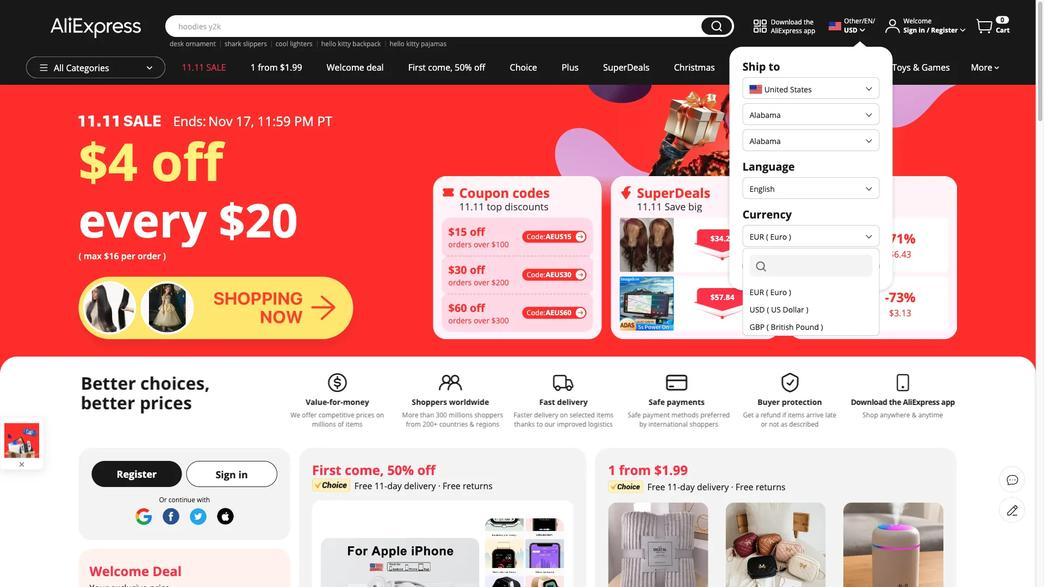 Task type: locate. For each thing, give the bounding box(es) containing it.
1 kitty from the left
[[338, 39, 351, 48]]

1 horizontal spatial 50%
[[455, 61, 472, 73]]

1 horizontal spatial hello
[[390, 39, 404, 48]]

0 horizontal spatial hello
[[321, 39, 336, 48]]

$57.84
[[710, 292, 734, 302]]

1 from $1.99 link
[[238, 57, 314, 78]]

off for $60 off orders over $300
[[470, 300, 485, 315]]

0 vertical spatial code:
[[527, 232, 545, 242]]

close image
[[17, 460, 26, 469]]

1 orders from the top
[[448, 239, 472, 249]]

0 vertical spatial first
[[408, 61, 426, 73]]

0 horizontal spatial delivery
[[404, 480, 436, 492]]

) up dollar
[[789, 287, 791, 297]]

1 horizontal spatial 11-
[[667, 481, 680, 493]]

1 vertical spatial $1.99
[[654, 461, 688, 479]]

1 horizontal spatial 1
[[608, 461, 616, 479]]

orders left the $300 at the left bottom of page
[[448, 315, 472, 326]]

0 vertical spatial come,
[[428, 61, 452, 73]]

alabama up language
[[750, 136, 781, 146]]

hello right backpack
[[390, 39, 404, 48]]

1 icon image from the left
[[442, 186, 455, 199]]

/ right other/
[[873, 16, 875, 25]]

welcome inside welcome deal link
[[327, 61, 364, 73]]

orders inside $15 off orders over $100
[[448, 239, 472, 249]]

off inside $60 off orders over $300
[[470, 300, 485, 315]]

over for $15 off
[[474, 239, 489, 249]]

1 horizontal spatial register
[[931, 25, 958, 34]]

states
[[790, 84, 812, 95]]

1 horizontal spatial /
[[927, 25, 929, 34]]

11.11 left save
[[637, 200, 662, 213]]

0 horizontal spatial in
[[238, 468, 248, 481]]

$15
[[448, 224, 467, 239]]

usd for usd ( us dollar )
[[750, 304, 765, 315]]

0 horizontal spatial day
[[387, 480, 402, 492]]

( left max
[[79, 250, 81, 262]]

kitty left pajamas
[[406, 39, 419, 48]]

0 vertical spatial register
[[931, 25, 958, 34]]

0 horizontal spatial 1 from $1.99
[[251, 61, 302, 73]]

welcome inside welcome deal link
[[89, 562, 149, 580]]

0 vertical spatial eur
[[750, 231, 764, 242]]

aeus15
[[546, 232, 571, 242]]

pound
[[796, 322, 819, 332]]

1 vertical spatial over
[[474, 277, 489, 287]]

hello kitty backpack
[[321, 39, 381, 48]]

1 - from the top
[[885, 230, 889, 247]]

hello right lighters
[[321, 39, 336, 48]]

returns
[[463, 480, 493, 492], [756, 481, 786, 493]]

over for $30 off
[[474, 277, 489, 287]]

2 vertical spatial over
[[474, 315, 489, 326]]

0 horizontal spatial welcome
[[89, 562, 149, 580]]

first come, 50% off
[[408, 61, 485, 73], [312, 461, 435, 479]]

shark slippers link
[[225, 39, 267, 48]]

come,
[[428, 61, 452, 73], [345, 461, 384, 479]]

0 horizontal spatial 11-
[[374, 480, 387, 492]]

50%
[[455, 61, 472, 73], [387, 461, 414, 479]]

$6.43
[[889, 248, 911, 260]]

2 vertical spatial welcome
[[89, 562, 149, 580]]

picks
[[842, 184, 876, 201]]

1 vertical spatial superdeals
[[637, 184, 710, 201]]

returns for 1 from $1.99
[[756, 481, 786, 493]]

usb cool mist sprayer portable 300ml electric air humidifier aroma oil diffuser with colorful night light for home car image
[[843, 503, 943, 587]]

in
[[919, 25, 925, 34], [238, 468, 248, 481]]

-71% $6.43
[[885, 230, 916, 260]]

over left $200
[[474, 277, 489, 287]]

0 horizontal spatial $1.99
[[280, 61, 302, 73]]

orders up $60
[[448, 277, 472, 287]]

$4
[[79, 126, 138, 196]]

1 horizontal spatial in
[[919, 25, 925, 34]]

1 vertical spatial 1 from $1.99
[[608, 461, 688, 479]]

- inside -73% $3.13
[[885, 288, 889, 306]]

1 vertical spatial register
[[117, 467, 157, 481]]

1 horizontal spatial welcome
[[327, 61, 364, 73]]

3 orders from the top
[[448, 315, 472, 326]]

0 vertical spatial alabama
[[750, 110, 781, 120]]

3 over from the top
[[474, 315, 489, 326]]

sign
[[903, 25, 917, 34], [216, 468, 236, 481]]

product image image
[[620, 218, 674, 272], [797, 218, 852, 272], [620, 276, 674, 331], [797, 276, 852, 331]]

11- for $1.99
[[667, 481, 680, 493]]

1 code: from the top
[[527, 232, 545, 242]]

1 horizontal spatial usd
[[844, 25, 857, 34]]

0 horizontal spatial from
[[258, 61, 278, 73]]

us
[[771, 304, 781, 315]]

code: aeus30
[[527, 270, 571, 280]]

2 orders from the top
[[448, 277, 472, 287]]

0 vertical spatial 50%
[[455, 61, 472, 73]]

1 vertical spatial welcome
[[327, 61, 364, 73]]

usd left en
[[844, 25, 857, 34]]

0 vertical spatial superdeals
[[603, 61, 649, 73]]

3 icon image from the left
[[797, 186, 810, 199]]

euro down currency on the top of the page
[[770, 231, 787, 242]]

0 cart
[[996, 15, 1010, 35]]

continue
[[168, 495, 195, 504]]

1 horizontal spatial $1.99
[[654, 461, 688, 479]]

0 vertical spatial usd
[[844, 25, 857, 34]]

11.11
[[182, 61, 204, 73], [459, 200, 484, 213], [637, 200, 662, 213], [815, 200, 840, 213]]

orders inside $30 off orders over $200
[[448, 277, 472, 287]]

sign for sign in
[[216, 468, 236, 481]]

2 horizontal spatial icon image
[[797, 186, 810, 199]]

alabama down united
[[750, 110, 781, 120]]

1 horizontal spatial ·
[[731, 481, 733, 493]]

games
[[922, 61, 950, 73]]

desk
[[170, 39, 184, 48]]

0 vertical spatial welcome
[[903, 16, 932, 25]]

0 horizontal spatial register
[[117, 467, 157, 481]]

1
[[251, 61, 256, 73], [608, 461, 616, 479]]

11.11 up $15 at the top
[[459, 200, 484, 213]]

british
[[771, 322, 794, 332]]

free
[[354, 480, 372, 492], [443, 480, 460, 492], [647, 481, 665, 493], [736, 481, 753, 493]]

welcome for welcome deal
[[89, 562, 149, 580]]

1 hello from the left
[[321, 39, 336, 48]]

- for 71%
[[885, 230, 889, 247]]

top left deals
[[842, 200, 858, 213]]

sign in
[[216, 468, 248, 481]]

0 horizontal spatial ·
[[438, 480, 440, 492]]

desk ornament
[[170, 39, 216, 48]]

per
[[121, 250, 135, 262]]

0 horizontal spatial free 11-day delivery · free returns
[[354, 480, 493, 492]]

1 vertical spatial first
[[312, 461, 341, 479]]

2 horizontal spatial welcome
[[903, 16, 932, 25]]

1 vertical spatial eur
[[750, 287, 764, 297]]

euro up usd ( us dollar ) at right bottom
[[770, 287, 787, 297]]

1 vertical spatial usd
[[750, 304, 765, 315]]

1 vertical spatial euro
[[770, 287, 787, 297]]

1 vertical spatial come,
[[345, 461, 384, 479]]

pt
[[317, 112, 332, 130]]

eur
[[750, 231, 764, 242], [750, 287, 764, 297]]

0 horizontal spatial first
[[312, 461, 341, 479]]

code: left aeus15
[[527, 232, 545, 242]]

11.11 left sale
[[182, 61, 204, 73]]

2 eur ( euro ) from the top
[[750, 287, 791, 297]]

icon image for coupon codes
[[442, 186, 455, 199]]

0 vertical spatial over
[[474, 239, 489, 249]]

pajamas
[[421, 39, 447, 48]]

2 vertical spatial code:
[[527, 308, 545, 318]]

code:
[[527, 232, 545, 242], [527, 270, 545, 280], [527, 308, 545, 318]]

aeus30
[[546, 270, 571, 280]]

euro
[[770, 231, 787, 242], [770, 287, 787, 297]]

in for sign in / register
[[919, 25, 925, 34]]

orders inside $60 off orders over $300
[[448, 315, 472, 326]]

currency
[[742, 207, 792, 222]]

0 vertical spatial orders
[[448, 239, 472, 249]]

welcome left deal at left
[[89, 562, 149, 580]]

2 alabama from the top
[[750, 136, 781, 146]]

usd ( us dollar )
[[750, 304, 808, 315]]

over left the $300 at the left bottom of page
[[474, 315, 489, 326]]

dollar
[[783, 304, 804, 315]]

1 vertical spatial sign
[[216, 468, 236, 481]]

2 - from the top
[[885, 288, 889, 306]]

deal
[[152, 562, 182, 580]]

cart
[[996, 26, 1010, 35]]

0 vertical spatial 1 from $1.99
[[251, 61, 302, 73]]

( down currency on the top of the page
[[766, 231, 768, 242]]

icon image
[[442, 186, 455, 199], [620, 186, 633, 199], [797, 186, 810, 199]]

1 vertical spatial orders
[[448, 277, 472, 287]]

kitty for pajamas
[[406, 39, 419, 48]]

cool lighters
[[276, 39, 313, 48]]

usd for usd
[[844, 25, 857, 34]]

delivery for 50%
[[404, 480, 436, 492]]

0 horizontal spatial returns
[[463, 480, 493, 492]]

0 horizontal spatial usd
[[750, 304, 765, 315]]

0 horizontal spatial top
[[487, 200, 502, 213]]

· for first come, 50% off
[[438, 480, 440, 492]]

1 horizontal spatial first
[[408, 61, 426, 73]]

/ for in
[[927, 25, 929, 34]]

11-
[[374, 480, 387, 492], [667, 481, 680, 493]]

code: for $15 off
[[527, 232, 545, 242]]

0 horizontal spatial sign
[[216, 468, 236, 481]]

1 vertical spatial code:
[[527, 270, 545, 280]]

0 vertical spatial $1.99
[[280, 61, 302, 73]]

1 horizontal spatial sign
[[903, 25, 917, 34]]

over left $100
[[474, 239, 489, 249]]

$4 off
[[79, 126, 223, 196]]

welcome up '&'
[[903, 16, 932, 25]]

coupon bg image
[[442, 218, 593, 332]]

1 vertical spatial alabama
[[750, 136, 781, 146]]

2 hello from the left
[[390, 39, 404, 48]]

1 vertical spatial from
[[619, 461, 651, 479]]

0 vertical spatial sign
[[903, 25, 917, 34]]

0 horizontal spatial icon image
[[442, 186, 455, 199]]

- inside -71% $6.43
[[885, 230, 889, 247]]

code: left aeus30
[[527, 270, 545, 280]]

welcome down 'hello kitty backpack' link
[[327, 61, 364, 73]]

orders up "$30"
[[448, 239, 472, 249]]

$1.99
[[280, 61, 302, 73], [654, 461, 688, 479]]

$34.22 link
[[620, 218, 771, 272]]

1 vertical spatial 50%
[[387, 461, 414, 479]]

1 horizontal spatial returns
[[756, 481, 786, 493]]

3 code: from the top
[[527, 308, 545, 318]]

0 vertical spatial euro
[[770, 231, 787, 242]]

0 horizontal spatial 1
[[251, 61, 256, 73]]

code: left aeus60
[[527, 308, 545, 318]]

0 horizontal spatial come,
[[345, 461, 384, 479]]

0 vertical spatial first come, 50% off
[[408, 61, 485, 73]]

/
[[873, 16, 875, 25], [927, 25, 929, 34]]

off inside $30 off orders over $200
[[470, 262, 485, 277]]

off inside $15 off orders over $100
[[470, 224, 485, 239]]

) right order
[[163, 250, 166, 262]]

70x100cm milk velvet blanket, bed sheet, blanket, single dormitory, student coral velvet air conditioning, nap blanket, sofa image
[[608, 503, 708, 587]]

off for $30 off orders over $200
[[470, 262, 485, 277]]

over for $60 off
[[474, 315, 489, 326]]

0 vertical spatial in
[[919, 25, 925, 34]]

en
[[864, 16, 873, 25]]

kitty left backpack
[[338, 39, 351, 48]]

2 top from the left
[[842, 200, 858, 213]]

hello for hello kitty backpack
[[321, 39, 336, 48]]

1 vertical spatial -
[[885, 288, 889, 306]]

1 vertical spatial 1
[[608, 461, 616, 479]]

2 over from the top
[[474, 277, 489, 287]]

usd up the gbp
[[750, 304, 765, 315]]

1 horizontal spatial delivery
[[697, 481, 729, 493]]

usd
[[844, 25, 857, 34], [750, 304, 765, 315]]

0 horizontal spatial /
[[873, 16, 875, 25]]

welcome deal
[[327, 61, 384, 73]]

/ up toys & games
[[927, 25, 929, 34]]

11.11 for superdeals
[[637, 200, 662, 213]]

(
[[766, 231, 768, 242], [79, 250, 81, 262], [766, 287, 768, 297], [767, 304, 769, 315], [767, 322, 769, 332]]

0 horizontal spatial kitty
[[338, 39, 351, 48]]

lighters
[[290, 39, 313, 48]]

over inside $15 off orders over $100
[[474, 239, 489, 249]]

1 horizontal spatial icon image
[[620, 186, 633, 199]]

orders
[[448, 239, 472, 249], [448, 277, 472, 287], [448, 315, 472, 326]]

2022 new fashion female shoulder bag rhombus embroidered solid color chain women shoulder crossbody casual trendy phone bag image
[[726, 503, 826, 587]]

1 eur from the top
[[750, 231, 764, 242]]

welcome deal link
[[314, 57, 396, 78]]

0 vertical spatial eur ( euro )
[[750, 231, 791, 242]]

None field
[[750, 255, 872, 277]]

delivery
[[404, 480, 436, 492], [697, 481, 729, 493]]

over inside $30 off orders over $200
[[474, 277, 489, 287]]

code: for $60 off
[[527, 308, 545, 318]]

11.11 sale
[[182, 61, 226, 73]]

$20
[[219, 188, 298, 251]]

71%
[[889, 230, 916, 247]]

1 vertical spatial in
[[238, 468, 248, 481]]

0 vertical spatial 1
[[251, 61, 256, 73]]

1 horizontal spatial day
[[680, 481, 695, 493]]

gbp
[[750, 322, 765, 332]]

2 kitty from the left
[[406, 39, 419, 48]]

welcome deal link
[[79, 549, 290, 587]]

over inside $60 off orders over $300
[[474, 315, 489, 326]]

ornament
[[186, 39, 216, 48]]

$1.99 inside 1 from $1.99 link
[[280, 61, 302, 73]]

1 over from the top
[[474, 239, 489, 249]]

None button
[[701, 17, 732, 35]]

eur ( euro ) up 'us'
[[750, 287, 791, 297]]

orders for $30
[[448, 277, 472, 287]]

discounts
[[505, 200, 548, 213]]

2 code: from the top
[[527, 270, 545, 280]]

top left discounts
[[487, 200, 502, 213]]

eur up usd ( us dollar ) at right bottom
[[750, 287, 764, 297]]

1 horizontal spatial top
[[842, 200, 858, 213]]

1 alabama from the top
[[750, 110, 781, 120]]

2 icon image from the left
[[620, 186, 633, 199]]

11.11 for top picks
[[815, 200, 840, 213]]

day
[[387, 480, 402, 492], [680, 481, 695, 493]]

2 vertical spatial orders
[[448, 315, 472, 326]]

hello kitty pajamas link
[[390, 39, 447, 48]]

free 11-day delivery · free returns for $1.99
[[647, 481, 786, 493]]

superdeals link
[[591, 57, 662, 78]]

first
[[408, 61, 426, 73], [312, 461, 341, 479]]

eur ( euro ) down currency on the top of the page
[[750, 231, 791, 242]]

1 horizontal spatial free 11-day delivery · free returns
[[647, 481, 786, 493]]

1 vertical spatial eur ( euro )
[[750, 287, 791, 297]]

eur down currency on the top of the page
[[750, 231, 764, 242]]

1 horizontal spatial kitty
[[406, 39, 419, 48]]

off
[[474, 61, 485, 73], [151, 126, 223, 196], [470, 224, 485, 239], [470, 262, 485, 277], [470, 300, 485, 315], [417, 461, 435, 479]]

coupon
[[459, 184, 509, 201]]

11:59
[[257, 112, 291, 130]]

1 horizontal spatial from
[[619, 461, 651, 479]]

0 vertical spatial -
[[885, 230, 889, 247]]

deals
[[860, 200, 884, 213]]

1 top from the left
[[487, 200, 502, 213]]

·
[[438, 480, 440, 492], [731, 481, 733, 493]]

11.11 left picks
[[815, 200, 840, 213]]

choice image
[[312, 479, 350, 492]]

- for 73%
[[885, 288, 889, 306]]

hello
[[321, 39, 336, 48], [390, 39, 404, 48]]



Task type: describe. For each thing, give the bounding box(es) containing it.
top picks
[[815, 184, 876, 201]]

2 euro from the top
[[770, 287, 787, 297]]

every $20 ( max $16 per order )
[[79, 188, 298, 262]]

$15 off orders over $100
[[448, 224, 509, 249]]

pop picture image
[[4, 423, 39, 458]]

christmas link
[[662, 57, 727, 78]]

top for top
[[842, 200, 858, 213]]

app
[[804, 26, 815, 35]]

sign for sign in / register
[[903, 25, 917, 34]]

nov
[[208, 112, 233, 130]]

all
[[54, 62, 64, 74]]

cool lighters link
[[276, 39, 313, 48]]

) down currency on the top of the page
[[789, 231, 791, 242]]

save
[[665, 200, 686, 213]]

plus link
[[549, 57, 591, 78]]

kitty for backpack
[[338, 39, 351, 48]]

1 horizontal spatial come,
[[428, 61, 452, 73]]

in for sign in
[[238, 468, 248, 481]]

or continue with
[[159, 495, 210, 504]]

0 horizontal spatial 50%
[[387, 461, 414, 479]]

( up usd ( us dollar ) at right bottom
[[766, 287, 768, 297]]

sign in / register
[[903, 25, 958, 34]]

welcome for welcome deal
[[327, 61, 364, 73]]

with
[[197, 495, 210, 504]]

11.11 top deals
[[815, 200, 884, 213]]

other/
[[844, 16, 864, 25]]

ship to
[[742, 59, 780, 74]]

$60
[[448, 300, 467, 315]]

11- for 50%
[[374, 480, 387, 492]]

1 vertical spatial first come, 50% off
[[312, 461, 435, 479]]

christmas
[[674, 61, 715, 73]]

· for 1 from $1.99
[[731, 481, 733, 493]]

$30
[[448, 262, 467, 277]]

hoodies y2k text field
[[173, 21, 696, 32]]

$16
[[104, 250, 119, 262]]

$30 off orders over $200
[[448, 262, 509, 287]]

hello kitty backpack link
[[321, 39, 381, 48]]

categories
[[66, 62, 109, 74]]

) inside every $20 ( max $16 per order )
[[163, 250, 166, 262]]

2023 smart watch android phone 1.44'' inch color screen bluetooth call blood oxygen/pressure monitoring smart watch women men image
[[485, 518, 564, 587]]

day for 50%
[[387, 480, 402, 492]]

0
[[1001, 15, 1004, 24]]

$300
[[491, 315, 509, 326]]

welcome deal
[[89, 562, 182, 580]]

11.11 for coupon codes
[[459, 200, 484, 213]]

ends: nov 17, 11:59 pm pt
[[173, 112, 332, 130]]

desk ornament link
[[170, 39, 216, 48]]

ship
[[742, 59, 766, 74]]

slippers
[[243, 39, 267, 48]]

( right the gbp
[[767, 322, 769, 332]]

off for $15 off orders over $100
[[470, 224, 485, 239]]

73%
[[889, 288, 916, 306]]

choice
[[510, 61, 537, 73]]

sale
[[206, 61, 226, 73]]

50% inside first come, 50% off link
[[455, 61, 472, 73]]

order
[[138, 250, 161, 262]]

choice link
[[498, 57, 549, 78]]

download
[[771, 17, 802, 26]]

returns for first come, 50% off
[[463, 480, 493, 492]]

$200
[[491, 277, 509, 287]]

orders for $15
[[448, 239, 472, 249]]

furniture
[[739, 61, 777, 73]]

0 vertical spatial from
[[258, 61, 278, 73]]

other/ en /
[[844, 16, 875, 25]]

&
[[913, 61, 919, 73]]

language
[[742, 159, 795, 174]]

orders for $60
[[448, 315, 472, 326]]

download the aliexpress app
[[771, 17, 815, 35]]

2 eur from the top
[[750, 287, 764, 297]]

) right dollar
[[806, 304, 808, 315]]

pm
[[294, 112, 314, 130]]

shark slippers
[[225, 39, 267, 48]]

code: aeus15
[[527, 232, 571, 242]]

aliexpress
[[771, 26, 802, 35]]

$100
[[491, 239, 509, 249]]

top
[[815, 184, 839, 201]]

gbp ( british pound )
[[750, 322, 823, 332]]

17,
[[236, 112, 254, 130]]

code: for $30 off
[[527, 270, 545, 280]]

1 euro from the top
[[770, 231, 787, 242]]

) right pound
[[821, 322, 823, 332]]

( left 'us'
[[767, 304, 769, 315]]

to
[[769, 59, 780, 74]]

11.11 top discounts
[[459, 200, 548, 213]]

cool
[[276, 39, 288, 48]]

the
[[804, 17, 814, 26]]

off for $4 off
[[151, 126, 223, 196]]

ends:
[[173, 112, 206, 130]]

furniture link
[[727, 57, 789, 78]]

$34.22
[[710, 233, 734, 244]]

backpack
[[353, 39, 381, 48]]

aeus60
[[546, 308, 571, 318]]

1 horizontal spatial 1 from $1.99
[[608, 461, 688, 479]]

toys & games link
[[880, 57, 962, 78]]

welcome for welcome
[[903, 16, 932, 25]]

day for $1.99
[[680, 481, 695, 493]]

/ for en
[[873, 16, 875, 25]]

icon image for superdeals
[[620, 186, 633, 199]]

max
[[84, 250, 102, 262]]

deal
[[366, 61, 384, 73]]

( inside every $20 ( max $16 per order )
[[79, 250, 81, 262]]

top for coupon
[[487, 200, 502, 213]]

icon image for top picks
[[797, 186, 810, 199]]

hello kitty pajamas
[[390, 39, 447, 48]]

delivery for $1.99
[[697, 481, 729, 493]]

$60 off orders over $300
[[448, 300, 509, 326]]

1 eur ( euro ) from the top
[[750, 231, 791, 242]]

plus
[[562, 61, 579, 73]]

hello for hello kitty pajamas
[[390, 39, 404, 48]]

english
[[750, 184, 775, 194]]

$57.84 link
[[620, 276, 771, 331]]

11.11 inside 11.11 sale link
[[182, 61, 204, 73]]

big
[[688, 200, 702, 213]]

free 11-day delivery · free returns for 50%
[[354, 480, 493, 492]]

first come, 50% off link
[[396, 57, 498, 78]]



Task type: vqa. For each thing, say whether or not it's contained in the screenshot.
'Related items'
no



